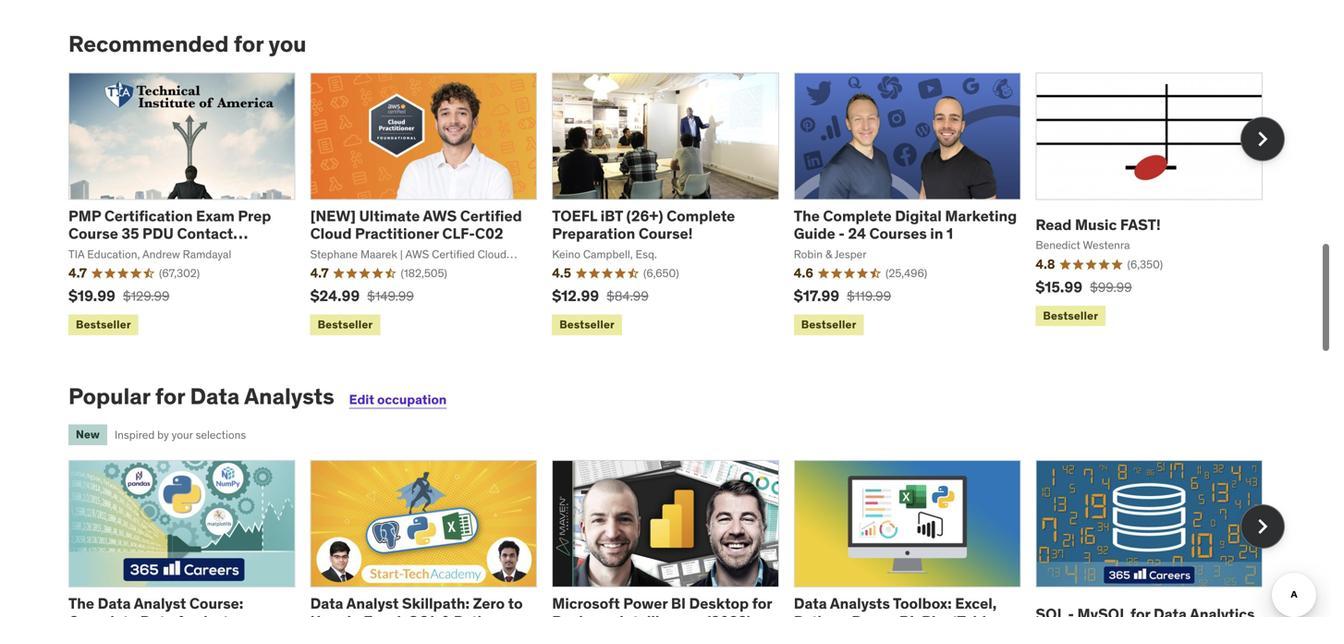 Task type: describe. For each thing, give the bounding box(es) containing it.
next image
[[1248, 124, 1278, 154]]

your
[[172, 428, 193, 442]]

the data analyst course: complete data analys
[[68, 595, 243, 618]]

desktop
[[689, 595, 749, 614]]

zero
[[473, 595, 505, 614]]

course
[[68, 224, 118, 243]]

pdu
[[142, 224, 174, 243]]

next image
[[1248, 512, 1278, 542]]

for for you
[[234, 30, 264, 58]]

digital
[[895, 207, 942, 226]]

read music fast! link
[[1036, 215, 1161, 234]]

ibt
[[601, 207, 623, 226]]

data analysts toolbox: excel, python, power bi, pivottables
[[794, 595, 1003, 618]]

toefl
[[552, 207, 597, 226]]

by
[[157, 428, 169, 442]]

edit occupation
[[349, 391, 447, 408]]

prep
[[238, 207, 271, 226]]

bi
[[671, 595, 686, 614]]

pmp certification exam prep course 35 pdu contact hours/pdu link
[[68, 207, 271, 261]]

analysts inside data analysts toolbox: excel, python, power bi, pivottables
[[830, 595, 890, 614]]

popular
[[68, 383, 150, 410]]

in inside the complete digital marketing guide - 24 courses in 1
[[930, 224, 943, 243]]

skillpath:
[[402, 595, 470, 614]]

python,
[[794, 612, 848, 618]]

clf-
[[442, 224, 475, 243]]

contact
[[177, 224, 233, 243]]

bi,
[[899, 612, 919, 618]]

fast!
[[1120, 215, 1161, 234]]

microsoft
[[552, 595, 620, 614]]

carousel element containing pmp certification exam prep course 35 pdu contact hours/pdu
[[68, 72, 1285, 339]]

cloud
[[310, 224, 352, 243]]

recommended for you
[[68, 30, 306, 58]]

selections
[[196, 428, 246, 442]]

certification
[[104, 207, 193, 226]]

sql
[[409, 612, 438, 618]]

courses
[[869, 224, 927, 243]]

business
[[552, 612, 616, 618]]

pmp certification exam prep course 35 pdu contact hours/pdu
[[68, 207, 271, 261]]

certified
[[460, 207, 522, 226]]

edit occupation button
[[349, 391, 447, 408]]

microsoft power bi desktop for business intelligence (2023) link
[[552, 595, 772, 618]]

35
[[121, 224, 139, 243]]

24
[[848, 224, 866, 243]]

complete inside toefl ibt (26+) complete preparation course!
[[667, 207, 735, 226]]

carousel element containing the data analyst course: complete data analys
[[68, 460, 1285, 618]]

data analyst skillpath: zero to hero in excel, sql & python link
[[310, 595, 523, 618]]

excel, inside data analyst skillpath: zero to hero in excel, sql & python
[[364, 612, 405, 618]]

the complete digital marketing guide - 24 courses in 1 link
[[794, 207, 1017, 243]]

aws
[[423, 207, 457, 226]]

data analyst skillpath: zero to hero in excel, sql & python
[[310, 595, 523, 618]]

read
[[1036, 215, 1072, 234]]

for inside microsoft power bi desktop for business intelligence (2023)
[[752, 595, 772, 614]]

toolbox:
[[893, 595, 952, 614]]

exam
[[196, 207, 235, 226]]



Task type: vqa. For each thing, say whether or not it's contained in the screenshot.
The Git & Github Bootcamp
no



Task type: locate. For each thing, give the bounding box(es) containing it.
for for data
[[155, 383, 185, 410]]

recommended
[[68, 30, 229, 58]]

for right the (2023)
[[752, 595, 772, 614]]

you
[[269, 30, 306, 58]]

0 horizontal spatial analyst
[[134, 595, 186, 614]]

0 vertical spatial for
[[234, 30, 264, 58]]

1 carousel element from the top
[[68, 72, 1285, 339]]

power inside microsoft power bi desktop for business intelligence (2023)
[[623, 595, 668, 614]]

the data analyst course: complete data analys link
[[68, 595, 244, 618]]

the
[[794, 207, 820, 226], [68, 595, 94, 614]]

data analysts toolbox: excel, python, power bi, pivottables link
[[794, 595, 1003, 618]]

1 horizontal spatial the
[[794, 207, 820, 226]]

the for guide
[[794, 207, 820, 226]]

excel, inside data analysts toolbox: excel, python, power bi, pivottables
[[955, 595, 997, 614]]

guide
[[794, 224, 836, 243]]

2 carousel element from the top
[[68, 460, 1285, 618]]

complete inside the data analyst course: complete data analys
[[68, 612, 137, 618]]

hero
[[310, 612, 344, 618]]

analyst left course:
[[134, 595, 186, 614]]

0 vertical spatial analysts
[[244, 383, 334, 410]]

[new] ultimate aws certified cloud practitioner clf-c02
[[310, 207, 522, 243]]

data
[[190, 383, 240, 410], [98, 595, 131, 614], [310, 595, 343, 614], [794, 595, 827, 614], [140, 612, 173, 618]]

0 vertical spatial carousel element
[[68, 72, 1285, 339]]

ultimate
[[359, 207, 420, 226]]

occupation
[[377, 391, 447, 408]]

for
[[234, 30, 264, 58], [155, 383, 185, 410], [752, 595, 772, 614]]

1 horizontal spatial analyst
[[346, 595, 399, 614]]

power
[[623, 595, 668, 614], [852, 612, 896, 618]]

music
[[1075, 215, 1117, 234]]

1 horizontal spatial excel,
[[955, 595, 997, 614]]

0 horizontal spatial complete
[[68, 612, 137, 618]]

-
[[839, 224, 845, 243]]

complete inside the complete digital marketing guide - 24 courses in 1
[[823, 207, 892, 226]]

0 horizontal spatial for
[[155, 383, 185, 410]]

for up by
[[155, 383, 185, 410]]

the for complete
[[68, 595, 94, 614]]

pivottables
[[922, 612, 1003, 618]]

to
[[508, 595, 523, 614]]

1 vertical spatial in
[[347, 612, 360, 618]]

1
[[947, 224, 953, 243]]

the complete digital marketing guide - 24 courses in 1
[[794, 207, 1017, 243]]

analyst right hero
[[346, 595, 399, 614]]

0 horizontal spatial in
[[347, 612, 360, 618]]

course!
[[639, 224, 693, 243]]

inspired by your selections
[[115, 428, 246, 442]]

0 horizontal spatial the
[[68, 595, 94, 614]]

(26+)
[[626, 207, 663, 226]]

2 analyst from the left
[[346, 595, 399, 614]]

inspired
[[115, 428, 155, 442]]

analysts left bi,
[[830, 595, 890, 614]]

hours/pdu
[[68, 242, 150, 261]]

1 vertical spatial the
[[68, 595, 94, 614]]

1 horizontal spatial in
[[930, 224, 943, 243]]

intelligence
[[619, 612, 703, 618]]

in left 1
[[930, 224, 943, 243]]

excel,
[[955, 595, 997, 614], [364, 612, 405, 618]]

excel, right toolbox:
[[955, 595, 997, 614]]

1 vertical spatial carousel element
[[68, 460, 1285, 618]]

marketing
[[945, 207, 1017, 226]]

2 vertical spatial for
[[752, 595, 772, 614]]

data inside data analyst skillpath: zero to hero in excel, sql & python
[[310, 595, 343, 614]]

1 horizontal spatial analysts
[[830, 595, 890, 614]]

in right hero
[[347, 612, 360, 618]]

carousel element
[[68, 72, 1285, 339], [68, 460, 1285, 618]]

1 analyst from the left
[[134, 595, 186, 614]]

popular for data analysts
[[68, 383, 334, 410]]

1 vertical spatial for
[[155, 383, 185, 410]]

1 horizontal spatial complete
[[667, 207, 735, 226]]

analyst
[[134, 595, 186, 614], [346, 595, 399, 614]]

the inside the data analyst course: complete data analys
[[68, 595, 94, 614]]

power left bi,
[[852, 612, 896, 618]]

2 horizontal spatial complete
[[823, 207, 892, 226]]

0 vertical spatial the
[[794, 207, 820, 226]]

analysts
[[244, 383, 334, 410], [830, 595, 890, 614]]

python
[[454, 612, 504, 618]]

1 horizontal spatial power
[[852, 612, 896, 618]]

the inside the complete digital marketing guide - 24 courses in 1
[[794, 207, 820, 226]]

excel, left sql
[[364, 612, 405, 618]]

2 horizontal spatial for
[[752, 595, 772, 614]]

in inside data analyst skillpath: zero to hero in excel, sql & python
[[347, 612, 360, 618]]

0 horizontal spatial excel,
[[364, 612, 405, 618]]

analyst inside data analyst skillpath: zero to hero in excel, sql & python
[[346, 595, 399, 614]]

&
[[441, 612, 450, 618]]

power left bi
[[623, 595, 668, 614]]

0 vertical spatial in
[[930, 224, 943, 243]]

data inside data analysts toolbox: excel, python, power bi, pivottables
[[794, 595, 827, 614]]

toefl ibt (26+) complete preparation course! link
[[552, 207, 735, 243]]

1 vertical spatial analysts
[[830, 595, 890, 614]]

analyst inside the data analyst course: complete data analys
[[134, 595, 186, 614]]

preparation
[[552, 224, 635, 243]]

[new]
[[310, 207, 356, 226]]

c02
[[475, 224, 503, 243]]

practitioner
[[355, 224, 439, 243]]

microsoft power bi desktop for business intelligence (2023)
[[552, 595, 772, 618]]

[new] ultimate aws certified cloud practitioner clf-c02 link
[[310, 207, 522, 243]]

edit
[[349, 391, 374, 408]]

analysts left edit
[[244, 383, 334, 410]]

power inside data analysts toolbox: excel, python, power bi, pivottables
[[852, 612, 896, 618]]

toefl ibt (26+) complete preparation course!
[[552, 207, 735, 243]]

1 horizontal spatial for
[[234, 30, 264, 58]]

new
[[76, 428, 100, 442]]

0 horizontal spatial analysts
[[244, 383, 334, 410]]

course:
[[189, 595, 243, 614]]

read music fast!
[[1036, 215, 1161, 234]]

complete
[[667, 207, 735, 226], [823, 207, 892, 226], [68, 612, 137, 618]]

in
[[930, 224, 943, 243], [347, 612, 360, 618]]

0 horizontal spatial power
[[623, 595, 668, 614]]

pmp
[[68, 207, 101, 226]]

for left "you" at top left
[[234, 30, 264, 58]]

(2023)
[[706, 612, 752, 618]]



